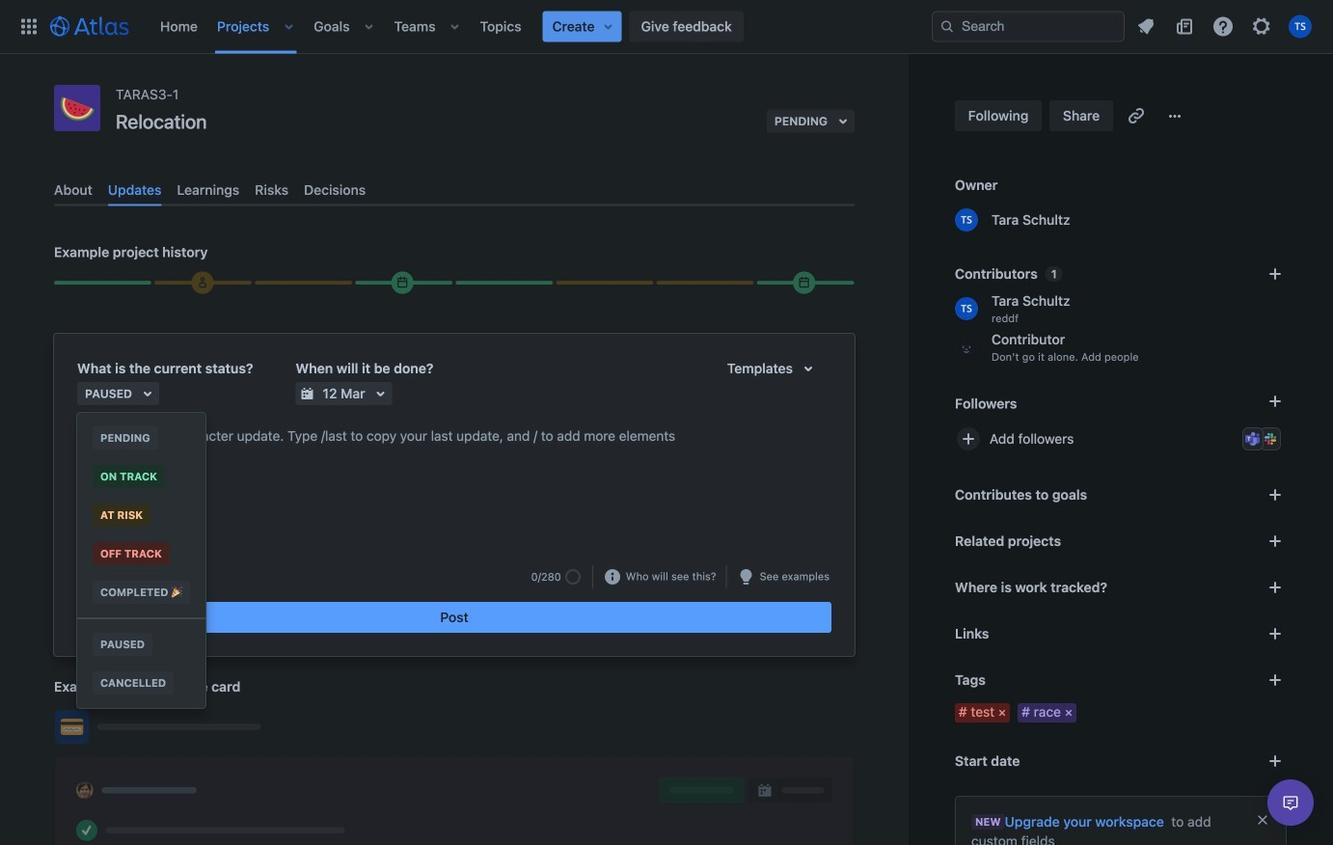 Task type: describe. For each thing, give the bounding box(es) containing it.
Search field
[[932, 11, 1125, 42]]

msteams logo showing  channels are connected to this project image
[[1246, 431, 1261, 447]]

2 group from the top
[[77, 618, 205, 708]]

1 group from the top
[[77, 413, 205, 618]]

add files, videos, or images image
[[112, 565, 135, 589]]

2 close tag image from the left
[[1061, 705, 1077, 721]]

top element
[[12, 0, 932, 54]]

insert emoji image
[[143, 565, 166, 589]]



Task type: vqa. For each thing, say whether or not it's contained in the screenshot.
the Filter by title field
no



Task type: locate. For each thing, give the bounding box(es) containing it.
search image
[[940, 19, 955, 34]]

help image
[[1212, 15, 1235, 38]]

Main content area, start typing to enter text. text field
[[77, 425, 832, 454]]

0 horizontal spatial close tag image
[[995, 705, 1010, 721]]

banner
[[0, 0, 1333, 54]]

open intercom messenger image
[[1279, 791, 1303, 814]]

add follower image
[[957, 427, 980, 451]]

menu
[[77, 413, 205, 708]]

close tag image
[[995, 705, 1010, 721], [1061, 705, 1077, 721]]

None search field
[[932, 11, 1125, 42]]

add a follower image
[[1264, 390, 1287, 413]]

1 horizontal spatial close tag image
[[1061, 705, 1077, 721]]

tab list
[[46, 174, 863, 206]]

insert link image
[[174, 565, 197, 589]]

1 close tag image from the left
[[995, 705, 1010, 721]]

slack logo showing nan channels are connected to this project image
[[1263, 431, 1278, 447]]

group
[[77, 413, 205, 618], [77, 618, 205, 708]]

close banner image
[[1255, 812, 1271, 828]]



